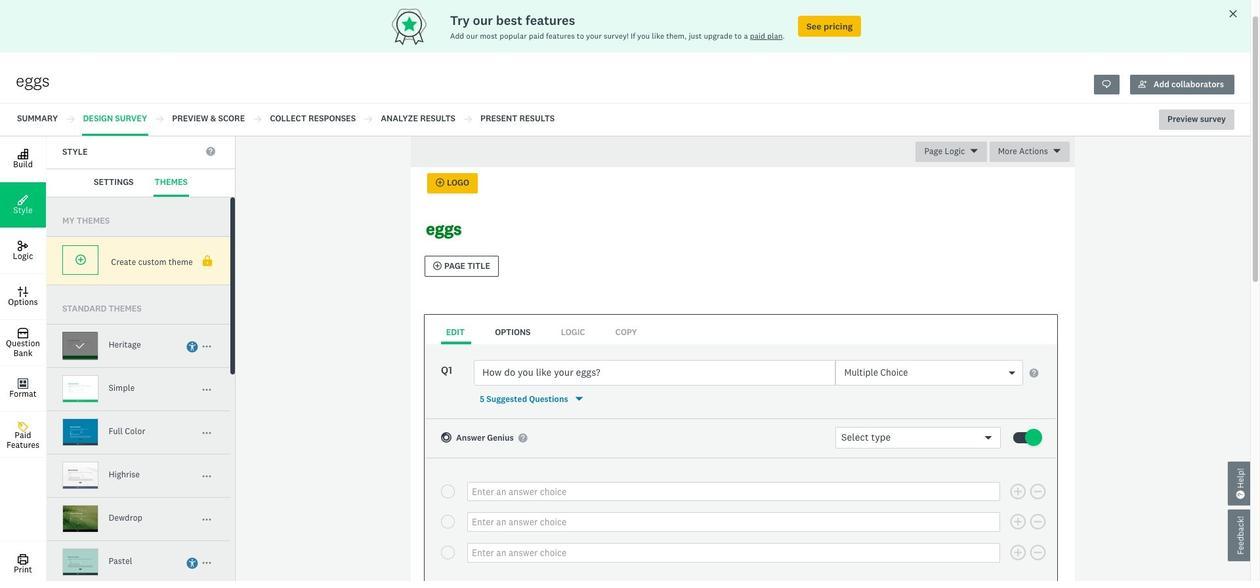 Task type: locate. For each thing, give the bounding box(es) containing it.
None radio
[[441, 485, 455, 499], [441, 516, 455, 530], [441, 485, 455, 499], [441, 516, 455, 530]]

None radio
[[441, 547, 455, 560]]



Task type: describe. For each thing, give the bounding box(es) containing it.
rewards image
[[389, 5, 450, 48]]



Task type: vqa. For each thing, say whether or not it's contained in the screenshot.
right the Products Icon
no



